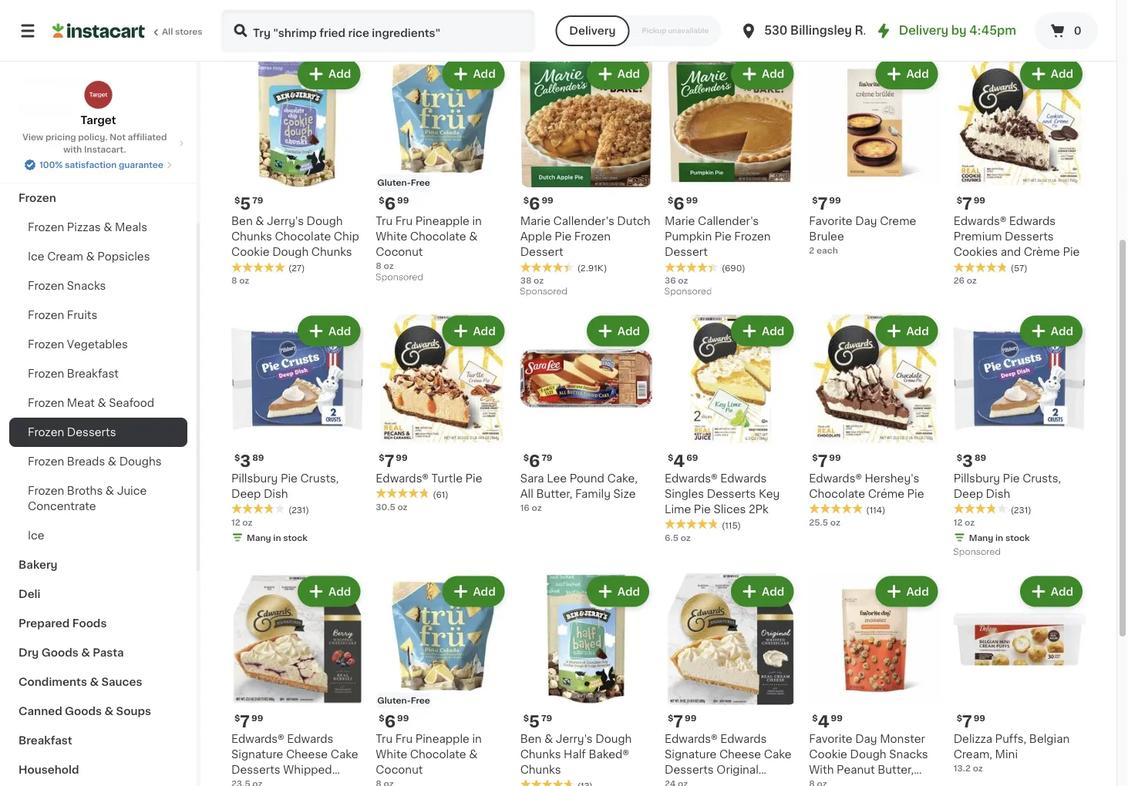 Task type: locate. For each thing, give the bounding box(es) containing it.
half
[[564, 750, 586, 761]]

all left stores
[[162, 27, 173, 36]]

frozen breads & doughs
[[28, 457, 162, 467]]

sponsored badge image for marie callender's pumpkin pie frozen dessert
[[665, 288, 712, 297]]

pineapple inside tru fru pineapple in white chocolate & coconut
[[416, 735, 470, 745]]

marie for marie callender's dutch apple pie frozen dessert
[[520, 216, 551, 227]]

0 horizontal spatial many in stock
[[247, 534, 308, 543]]

dough up "peanut"
[[850, 750, 887, 761]]

edwards® up 30.5 oz
[[376, 474, 429, 485]]

cheesecake
[[264, 781, 331, 787], [717, 781, 784, 787]]

dessert down apple
[[520, 247, 564, 258]]

canned goods & soups
[[19, 707, 151, 717]]

1 horizontal spatial snacks
[[67, 281, 106, 292]]

0 vertical spatial ice
[[28, 251, 44, 262]]

desserts down "frozen meat & seafood"
[[67, 427, 116, 438]]

0 vertical spatial 4
[[674, 454, 685, 470]]

add button for edwards® turtle pie
[[444, 318, 503, 346]]

1 cheesecake from the left
[[264, 781, 331, 787]]

0 vertical spatial butter,
[[536, 489, 573, 500]]

marie up pumpkin
[[665, 216, 695, 227]]

$ inside $ 6 79
[[523, 454, 529, 463]]

cake inside edwards® edwards signature cheese cake desserts whipped berry cheesecake
[[331, 750, 358, 761]]

crusts,
[[300, 474, 339, 485], [1023, 474, 1061, 485]]

0 horizontal spatial dish
[[264, 489, 288, 500]]

frozen breakfast
[[28, 369, 119, 379]]

1 stock from the left
[[283, 534, 308, 543]]

5
[[240, 196, 251, 212], [529, 714, 540, 730]]

1 vertical spatial day
[[855, 735, 877, 745]]

ben & jerry's dough chunks half baked® chunks
[[520, 735, 632, 776]]

add for favorite day monster cookie dough snacks with peanut butter, rolled oats, chocol
[[907, 587, 929, 598]]

beverages link
[[9, 96, 187, 125]]

guarantee
[[119, 161, 163, 169]]

chunks
[[231, 232, 272, 243], [311, 247, 352, 258], [520, 750, 561, 761], [520, 765, 561, 776]]

0 horizontal spatial (2.91k)
[[433, 21, 463, 29]]

6 up apple
[[529, 196, 540, 212]]

favorite day creme brulee 2 each
[[809, 216, 917, 255]]

1 ice from the top
[[28, 251, 44, 262]]

edwards for whipped
[[287, 735, 334, 745]]

1 horizontal spatial pillsbury pie crusts, deep dish
[[954, 474, 1061, 500]]

$ 7 99 for delizza puffs, belgian cream, mini
[[957, 714, 986, 730]]

4 left 69
[[674, 454, 685, 470]]

callender's up pumpkin
[[698, 216, 759, 227]]

add button for favorite day creme brulee
[[877, 60, 937, 88]]

butter, down the "lee"
[[536, 489, 573, 500]]

add for sara lee pound cake, all butter, family size
[[618, 326, 640, 337]]

2 pineapple from the top
[[416, 735, 470, 745]]

callender's left dutch
[[553, 216, 615, 227]]

edwards® inside edwards® edwards signature cheese cake desserts whipped berry cheesecake
[[231, 735, 284, 745]]

goods
[[41, 648, 78, 659], [65, 707, 102, 717]]

edwards® up berry
[[231, 735, 284, 745]]

dutch
[[617, 216, 651, 227]]

7 up delizza
[[963, 714, 972, 730]]

★★★★★
[[231, 19, 285, 29], [231, 19, 285, 29], [665, 19, 719, 29], [665, 19, 719, 29], [376, 19, 430, 29], [376, 19, 430, 29], [520, 19, 574, 29], [520, 19, 574, 29], [231, 262, 285, 273], [231, 262, 285, 273], [665, 262, 719, 273], [665, 262, 719, 273], [520, 262, 574, 273], [520, 262, 574, 273], [954, 262, 1008, 273], [954, 262, 1008, 273], [376, 489, 430, 500], [376, 489, 430, 500], [231, 504, 285, 515], [231, 504, 285, 515], [809, 504, 863, 515], [809, 504, 863, 515], [954, 504, 1008, 515], [954, 504, 1008, 515], [665, 520, 719, 530], [665, 520, 719, 530]]

ice up bakery at the bottom
[[28, 531, 44, 541]]

ice cream & popsicles link
[[9, 242, 187, 272]]

pillsbury pie crusts, deep dish
[[231, 474, 339, 500], [954, 474, 1061, 500]]

marie
[[665, 216, 695, 227], [520, 216, 551, 227]]

1 $ 3 89 from the left
[[234, 454, 264, 470]]

1 horizontal spatial $ 5 79
[[523, 714, 552, 730]]

edwards inside edwards® edwards singles desserts key lime pie slices 2pk
[[721, 474, 767, 485]]

2.67
[[535, 33, 553, 42]]

1 vertical spatial 5
[[529, 714, 540, 730]]

marie callender's dutch apple pie frozen dessert
[[520, 216, 651, 258]]

callender's inside marie callender's dutch apple pie frozen dessert
[[553, 216, 615, 227]]

callender's inside marie callender's pumpkin pie frozen dessert
[[698, 216, 759, 227]]

favorite inside favorite day creme brulee 2 each
[[809, 216, 853, 227]]

snacks inside favorite day monster cookie dough snacks with peanut butter, rolled oats, chocol
[[889, 750, 928, 761]]

1 vertical spatial 2
[[809, 247, 815, 255]]

99 up edwards® edwards signature cheese cake desserts whipped berry cheesecake
[[251, 715, 263, 723]]

delivery right 2.67
[[569, 25, 616, 36]]

1 cheese from the left
[[286, 750, 328, 761]]

chocolate for tru fru pineapple in white chocolate & coconut 8 oz
[[410, 232, 466, 243]]

7 up premium
[[963, 196, 972, 212]]

1 horizontal spatial pillsbury
[[954, 474, 1000, 485]]

1 horizontal spatial 4
[[818, 714, 830, 730]]

dairy & eggs link
[[9, 66, 187, 96]]

$ 7 99 up brulee
[[812, 196, 841, 212]]

all inside sara lee pound cake, all butter, family size 16 oz
[[520, 489, 534, 500]]

seafood up frozen desserts link
[[109, 398, 154, 409]]

delizza
[[954, 735, 993, 745]]

cookie
[[231, 247, 270, 258], [809, 750, 848, 761]]

0 horizontal spatial callender's
[[553, 216, 615, 227]]

0 horizontal spatial $ 5 79
[[234, 196, 263, 212]]

add for edwards® edwards signature cheese cake desserts whipped berry cheesecake
[[329, 587, 351, 598]]

0 horizontal spatial pillsbury
[[231, 474, 278, 485]]

edwards for original
[[721, 735, 767, 745]]

oz inside tru fru pineapple in white chocolate & coconut 8 oz
[[384, 262, 394, 271]]

marie inside marie callender's dutch apple pie frozen dessert
[[520, 216, 551, 227]]

2 left each
[[809, 247, 815, 255]]

coconut inside tru fru pineapple in white chocolate & coconut
[[376, 765, 423, 776]]

0 vertical spatial jerry's
[[267, 216, 304, 227]]

$ 5 79 up ben & jerry's dough chunks chocolate chip cookie dough chunks
[[234, 196, 263, 212]]

0 horizontal spatial 8
[[231, 277, 237, 285]]

cheesecake inside edwards® edwards signature cheese cake desserts whipped berry cheesecake
[[264, 781, 331, 787]]

(231)
[[288, 506, 309, 515], [1011, 506, 1032, 515]]

add for edwards® edwards singles desserts key lime pie slices 2pk
[[762, 326, 785, 337]]

1 vertical spatial gluten-free
[[377, 697, 430, 706]]

0 vertical spatial cookie
[[231, 247, 270, 258]]

& inside 'link'
[[61, 164, 70, 174]]

1 tru from the top
[[376, 216, 393, 227]]

tru inside tru fru pineapple in white chocolate & coconut 8 oz
[[376, 216, 393, 227]]

1 horizontal spatial cake
[[764, 750, 792, 761]]

day inside favorite day creme brulee 2 each
[[855, 216, 877, 227]]

0 horizontal spatial cheesecake
[[264, 781, 331, 787]]

1 12 oz from the left
[[231, 519, 253, 527]]

2 cheese from the left
[[720, 750, 761, 761]]

1 deep from the left
[[231, 489, 261, 500]]

1 signature from the left
[[231, 750, 283, 761]]

snacks & candy
[[19, 164, 110, 174]]

frozen down "frozen meat & seafood"
[[28, 427, 64, 438]]

chocolate for tru fru pineapple in white chocolate & coconut
[[410, 750, 466, 761]]

$ 7 99 up premium
[[957, 196, 986, 212]]

2 fru from the top
[[395, 735, 413, 745]]

by
[[952, 25, 967, 36]]

target logo image
[[84, 80, 113, 110]]

$ 5 79 up ben & jerry's dough chunks half baked® chunks
[[523, 714, 552, 730]]

snacks down ice cream & popsicles
[[67, 281, 106, 292]]

edwards® for edwards® turtle pie
[[376, 474, 429, 485]]

1 horizontal spatial ben
[[520, 735, 542, 745]]

dessert
[[665, 247, 708, 258], [520, 247, 564, 258]]

delivery by 4:45pm link
[[874, 22, 1017, 40]]

frozen up cream
[[28, 222, 64, 233]]

whipped inside edwards® edwards signature cheese cake desserts whipped berry cheesecake
[[283, 765, 332, 776]]

1 12 from the left
[[231, 519, 240, 527]]

1 vertical spatial fru
[[395, 735, 413, 745]]

pie inside edwards® hershey's chocolate créme pie
[[907, 489, 924, 500]]

0 horizontal spatial 3
[[240, 454, 251, 470]]

2 left x
[[520, 33, 526, 42]]

meat down frozen breakfast
[[67, 398, 95, 409]]

add button for delizza puffs, belgian cream, mini
[[1022, 578, 1081, 606]]

cheese for whipped
[[286, 750, 328, 761]]

ben for ben & jerry's dough chunks half baked® chunks
[[520, 735, 542, 745]]

target
[[81, 115, 116, 126]]

1 horizontal spatial meat
[[67, 398, 95, 409]]

add button for edwards® hershey's chocolate créme pie
[[877, 318, 937, 346]]

2 ice from the top
[[28, 531, 44, 541]]

1 dessert from the left
[[665, 247, 708, 258]]

1 vertical spatial goods
[[65, 707, 102, 717]]

dough inside ben & jerry's dough chunks half baked® chunks
[[596, 735, 632, 745]]

2 callender's from the left
[[553, 216, 615, 227]]

frozen for frozen snacks
[[28, 281, 64, 292]]

0 horizontal spatial (114)
[[577, 21, 597, 29]]

signature up berry
[[231, 750, 283, 761]]

dough up baked®
[[596, 735, 632, 745]]

1 horizontal spatial 5
[[529, 714, 540, 730]]

chocolate inside ben & jerry's dough chunks chocolate chip cookie dough chunks
[[275, 232, 331, 243]]

1 vertical spatial white
[[376, 750, 407, 761]]

concentrate
[[28, 501, 96, 512]]

1 horizontal spatial 12
[[954, 519, 963, 527]]

$ 7 99 up delizza
[[957, 714, 986, 730]]

0 horizontal spatial meat
[[19, 134, 47, 145]]

edwards® inside edwards® edwards premium desserts cookies and crème pie
[[954, 216, 1007, 227]]

1 horizontal spatial $ 3 89
[[957, 454, 987, 470]]

1 vertical spatial whipped
[[665, 781, 714, 787]]

6 up pumpkin
[[674, 196, 685, 212]]

99 up edwards® turtle pie
[[396, 454, 408, 463]]

butter, inside favorite day monster cookie dough snacks with peanut butter, rolled oats, chocol
[[878, 765, 914, 776]]

add button
[[299, 60, 359, 88], [444, 60, 503, 88], [588, 60, 648, 88], [733, 60, 792, 88], [877, 60, 937, 88], [1022, 60, 1081, 88], [299, 318, 359, 346], [444, 318, 503, 346], [588, 318, 648, 346], [733, 318, 792, 346], [877, 318, 937, 346], [1022, 318, 1081, 346], [299, 578, 359, 606], [444, 578, 503, 606], [588, 578, 648, 606], [733, 578, 792, 606], [877, 578, 937, 606], [1022, 578, 1081, 606]]

jerry's inside ben & jerry's dough chunks half baked® chunks
[[556, 735, 593, 745]]

0 vertical spatial 38 oz
[[376, 33, 399, 42]]

99 up with
[[831, 715, 843, 723]]

free up tru fru pineapple in white chocolate & coconut 8 oz
[[411, 179, 430, 188]]

cookie inside favorite day monster cookie dough snacks with peanut butter, rolled oats, chocol
[[809, 750, 848, 761]]

7 for edwards® edwards signature cheese cake desserts original whipped cheesecake
[[674, 714, 683, 730]]

99 up apple
[[542, 197, 554, 205]]

2 3 from the left
[[963, 454, 973, 470]]

pineapple inside tru fru pineapple in white chocolate & coconut 8 oz
[[416, 216, 470, 227]]

1 vertical spatial (690)
[[722, 264, 746, 273]]

add for favorite day creme brulee
[[907, 69, 929, 80]]

$ 6 99 up pumpkin
[[668, 196, 698, 212]]

edwards® edwards singles desserts key lime pie slices 2pk
[[665, 474, 780, 516]]

frozen right apple
[[574, 232, 611, 243]]

goods down prepared foods
[[41, 648, 78, 659]]

breakfast up household at the bottom left
[[19, 736, 72, 747]]

frozen inside marie callender's dutch apple pie frozen dessert
[[574, 232, 611, 243]]

0 vertical spatial white
[[376, 232, 407, 243]]

desserts left original
[[665, 765, 714, 776]]

1 fru from the top
[[395, 216, 413, 227]]

1 vertical spatial 79
[[542, 454, 553, 463]]

$ 7 99 up edwards® edwards signature cheese cake desserts original whipped cheesecake
[[668, 714, 697, 730]]

17.8 oz button
[[954, 0, 1086, 29]]

1 vertical spatial cookie
[[809, 750, 848, 761]]

jerry's up (27)
[[267, 216, 304, 227]]

1 horizontal spatial many in stock
[[969, 534, 1030, 543]]

meat up 100% at top
[[19, 134, 47, 145]]

1 vertical spatial 38 oz
[[520, 277, 544, 285]]

pricing
[[45, 133, 76, 142]]

0 vertical spatial day
[[855, 216, 877, 227]]

cheese inside edwards® edwards signature cheese cake desserts original whipped cheesecake
[[720, 750, 761, 761]]

1 horizontal spatial dessert
[[665, 247, 708, 258]]

coconut inside tru fru pineapple in white chocolate & coconut 8 oz
[[376, 247, 423, 258]]

1 day from the top
[[855, 216, 877, 227]]

4 up with
[[818, 714, 830, 730]]

30.5 oz
[[376, 503, 408, 512]]

cheesecake right berry
[[264, 781, 331, 787]]

0 horizontal spatial delivery
[[569, 25, 616, 36]]

1 marie from the left
[[665, 216, 695, 227]]

cheese
[[286, 750, 328, 761], [720, 750, 761, 761]]

breakfast up "frozen meat & seafood"
[[67, 369, 119, 379]]

sponsored badge image for tru fru pineapple in white chocolate & coconut
[[376, 274, 423, 283]]

fru inside tru fru pineapple in white chocolate & coconut 8 oz
[[395, 216, 413, 227]]

jerry's
[[267, 216, 304, 227], [556, 735, 593, 745]]

1 vertical spatial seafood
[[109, 398, 154, 409]]

0 horizontal spatial 38
[[376, 33, 387, 42]]

7 for edwards® edwards signature cheese cake desserts whipped berry cheesecake
[[240, 714, 250, 730]]

frozen right pumpkin
[[735, 232, 771, 243]]

0 vertical spatial $ 5 79
[[234, 196, 263, 212]]

99 up premium
[[974, 197, 986, 205]]

0 horizontal spatial ben
[[231, 216, 253, 227]]

service type group
[[556, 15, 721, 46]]

$ 7 99 up edwards® turtle pie
[[379, 454, 408, 470]]

pineapple
[[416, 216, 470, 227], [416, 735, 470, 745]]

69
[[687, 454, 698, 463]]

1 vertical spatial snacks
[[67, 281, 106, 292]]

not
[[110, 133, 126, 142]]

dough inside favorite day monster cookie dough snacks with peanut butter, rolled oats, chocol
[[850, 750, 887, 761]]

frozen down frozen snacks
[[28, 310, 64, 321]]

meat
[[19, 134, 47, 145], [67, 398, 95, 409]]

99 inside $ 4 99
[[831, 715, 843, 723]]

gluten-free up tru fru pineapple in white chocolate & coconut 8 oz
[[377, 179, 430, 188]]

ice left cream
[[28, 251, 44, 262]]

with
[[63, 145, 82, 154]]

signature
[[231, 750, 283, 761], [665, 750, 717, 761]]

7 up brulee
[[818, 196, 828, 212]]

0 horizontal spatial dessert
[[520, 247, 564, 258]]

gluten-free up tru fru pineapple in white chocolate & coconut
[[377, 697, 430, 706]]

99 up tru fru pineapple in white chocolate & coconut
[[397, 715, 409, 723]]

0 horizontal spatial signature
[[231, 750, 283, 761]]

100%
[[39, 161, 63, 169]]

1 vertical spatial favorite
[[809, 735, 853, 745]]

add
[[329, 69, 351, 80], [473, 69, 496, 80], [618, 69, 640, 80], [762, 69, 785, 80], [907, 69, 929, 80], [1051, 69, 1074, 80], [329, 326, 351, 337], [473, 326, 496, 337], [618, 326, 640, 337], [762, 326, 785, 337], [907, 326, 929, 337], [1051, 326, 1074, 337], [329, 587, 351, 598], [473, 587, 496, 598], [618, 587, 640, 598], [762, 587, 785, 598], [907, 587, 929, 598], [1051, 587, 1074, 598]]

gluten- up tru fru pineapple in white chocolate & coconut 8 oz
[[377, 179, 411, 188]]

1 vertical spatial (114)
[[866, 506, 886, 515]]

frozen desserts
[[28, 427, 116, 438]]

frozen down frozen fruits
[[28, 339, 64, 350]]

cheesecake down original
[[717, 781, 784, 787]]

0 vertical spatial whipped
[[283, 765, 332, 776]]

edwards® inside edwards® hershey's chocolate créme pie
[[809, 474, 862, 485]]

1 horizontal spatial (114)
[[866, 506, 886, 515]]

1 horizontal spatial 12 oz
[[954, 519, 975, 527]]

white
[[376, 232, 407, 243], [376, 750, 407, 761]]

jerry's for chocolate
[[267, 216, 304, 227]]

add button for edwards® edwards signature cheese cake desserts whipped berry cheesecake
[[299, 578, 359, 606]]

0 horizontal spatial $ 3 89
[[234, 454, 264, 470]]

ben inside ben & jerry's dough chunks chocolate chip cookie dough chunks
[[231, 216, 253, 227]]

fru for tru fru pineapple in white chocolate & coconut 8 oz
[[395, 216, 413, 227]]

1 vertical spatial 4
[[818, 714, 830, 730]]

cheese inside edwards® edwards signature cheese cake desserts whipped berry cheesecake
[[286, 750, 328, 761]]

0 horizontal spatial 38 oz
[[376, 33, 399, 42]]

edwards inside edwards® edwards signature cheese cake desserts whipped berry cheesecake
[[287, 735, 334, 745]]

$ 6 99 up tru fru pineapple in white chocolate & coconut
[[379, 714, 409, 730]]

goods for canned
[[65, 707, 102, 717]]

2 signature from the left
[[665, 750, 717, 761]]

1 vertical spatial ben
[[520, 735, 542, 745]]

0 vertical spatial (2.91k)
[[433, 21, 463, 29]]

0 horizontal spatial jerry's
[[267, 216, 304, 227]]

apple
[[520, 232, 552, 243]]

jerry's up the half
[[556, 735, 593, 745]]

0 vertical spatial tru
[[376, 216, 393, 227]]

frozen down frozen vegetables
[[28, 369, 64, 379]]

1 cake from the left
[[331, 750, 358, 761]]

$ 3 89
[[234, 454, 264, 470], [957, 454, 987, 470]]

chocolate inside tru fru pineapple in white chocolate & coconut
[[410, 750, 466, 761]]

0 horizontal spatial marie
[[520, 216, 551, 227]]

1 coconut from the top
[[376, 247, 423, 258]]

Search field
[[222, 11, 534, 51]]

coconut for tru fru pineapple in white chocolate & coconut 8 oz
[[376, 247, 423, 258]]

cheesecake for whipped
[[264, 781, 331, 787]]

signature for original
[[665, 750, 717, 761]]

2 x 2.67 oz
[[520, 33, 565, 42]]

butter,
[[536, 489, 573, 500], [878, 765, 914, 776]]

cheesecake inside edwards® edwards signature cheese cake desserts original whipped cheesecake
[[717, 781, 784, 787]]

38
[[376, 33, 387, 42], [520, 277, 532, 285]]

(2.91k)
[[433, 21, 463, 29], [577, 264, 607, 273]]

79 up ben & jerry's dough chunks chocolate chip cookie dough chunks
[[252, 197, 263, 205]]

marie inside marie callender's pumpkin pie frozen dessert
[[665, 216, 695, 227]]

edwards® inside edwards® edwards signature cheese cake desserts original whipped cheesecake
[[665, 735, 718, 745]]

cookie inside ben & jerry's dough chunks chocolate chip cookie dough chunks
[[231, 247, 270, 258]]

99 for edwards® edwards premium desserts cookies and crème pie
[[974, 197, 986, 205]]

deep
[[231, 489, 261, 500], [954, 489, 983, 500]]

pineapple for tru fru pineapple in white chocolate & coconut
[[416, 735, 470, 745]]

tru inside tru fru pineapple in white chocolate & coconut
[[376, 735, 393, 745]]

99 up edwards® edwards signature cheese cake desserts original whipped cheesecake
[[685, 715, 697, 723]]

delivery inside button
[[569, 25, 616, 36]]

favorite inside favorite day monster cookie dough snacks with peanut butter, rolled oats, chocol
[[809, 735, 853, 745]]

delizza puffs, belgian cream, mini 13.2 oz
[[954, 735, 1070, 774]]

frozen for frozen broths & juice concentrate
[[28, 486, 64, 497]]

frozen meat & seafood link
[[9, 389, 187, 418]]

79 for ben & jerry's dough chunks chocolate chip cookie dough chunks
[[252, 197, 263, 205]]

2 inside favorite day creme brulee 2 each
[[809, 247, 815, 255]]

cake inside edwards® edwards signature cheese cake desserts original whipped cheesecake
[[764, 750, 792, 761]]

None search field
[[221, 9, 536, 52]]

fru for tru fru pineapple in white chocolate & coconut
[[395, 735, 413, 745]]

edwards®
[[954, 216, 1007, 227], [665, 474, 718, 485], [376, 474, 429, 485], [809, 474, 862, 485], [231, 735, 284, 745], [665, 735, 718, 745]]

stock
[[283, 534, 308, 543], [1006, 534, 1030, 543]]

frozen inside frozen broths & juice concentrate
[[28, 486, 64, 497]]

product group
[[231, 56, 364, 287], [376, 56, 508, 287], [520, 56, 653, 301], [665, 56, 797, 301], [809, 56, 942, 257], [954, 56, 1086, 287], [231, 313, 364, 548], [376, 313, 508, 514], [520, 313, 653, 515], [665, 313, 797, 545], [809, 313, 942, 529], [954, 313, 1086, 562], [231, 574, 364, 787], [376, 574, 508, 787], [520, 574, 653, 787], [665, 574, 797, 787], [809, 574, 942, 787], [954, 574, 1086, 775]]

6 for tru fru pineapple in white chocolate & coconut
[[385, 714, 396, 730]]

cookies
[[954, 247, 998, 258]]

$ 6 99 up apple
[[523, 196, 554, 212]]

tru for tru fru pineapple in white chocolate & coconut 8 oz
[[376, 216, 393, 227]]

add for tru fru pineapple in white chocolate & coconut
[[473, 587, 496, 598]]

pillsbury
[[231, 474, 278, 485], [954, 474, 1000, 485]]

snacks down monster
[[889, 750, 928, 761]]

0 horizontal spatial cookie
[[231, 247, 270, 258]]

1 gluten- from the top
[[377, 179, 411, 188]]

2 cheesecake from the left
[[717, 781, 784, 787]]

cake,
[[607, 474, 638, 485]]

6 for marie callender's dutch apple pie frozen dessert
[[529, 196, 540, 212]]

goods for dry
[[41, 648, 78, 659]]

2 cake from the left
[[764, 750, 792, 761]]

$ 7 99 for edwards® edwards signature cheese cake desserts original whipped cheesecake
[[668, 714, 697, 730]]

7 up edwards® turtle pie
[[385, 454, 394, 470]]

doughs
[[119, 457, 162, 467]]

frozen up frozen fruits
[[28, 281, 64, 292]]

7 up edwards® edwards signature cheese cake desserts original whipped cheesecake
[[674, 714, 683, 730]]

$ 4 99
[[812, 714, 843, 730]]

delivery left by on the right
[[899, 25, 949, 36]]

$ 7 99 up edwards® hershey's chocolate créme pie
[[812, 454, 841, 470]]

2 many in stock from the left
[[969, 534, 1030, 543]]

edwards inside edwards® edwards premium desserts cookies and crème pie
[[1010, 216, 1056, 227]]

1 horizontal spatial cookie
[[809, 750, 848, 761]]

1 horizontal spatial 89
[[975, 454, 987, 463]]

2 dessert from the left
[[520, 247, 564, 258]]

1 free from the top
[[411, 179, 430, 188]]

signature inside edwards® edwards signature cheese cake desserts whipped berry cheesecake
[[231, 750, 283, 761]]

signature inside edwards® edwards signature cheese cake desserts original whipped cheesecake
[[665, 750, 717, 761]]

white inside tru fru pineapple in white chocolate & coconut 8 oz
[[376, 232, 407, 243]]

seafood up with
[[61, 134, 108, 145]]

1 vertical spatial ice
[[28, 531, 44, 541]]

79 up the "lee"
[[542, 454, 553, 463]]

0 horizontal spatial butter,
[[536, 489, 573, 500]]

1 favorite from the top
[[809, 216, 853, 227]]

2 vertical spatial 79
[[541, 715, 552, 723]]

cookie up with
[[809, 750, 848, 761]]

1 vertical spatial pineapple
[[416, 735, 470, 745]]

baked®
[[589, 750, 629, 761]]

cheesecake for original
[[717, 781, 784, 787]]

sponsored badge image
[[376, 274, 423, 283], [665, 288, 712, 297], [520, 288, 567, 297], [954, 549, 1000, 558]]

chocolate inside tru fru pineapple in white chocolate & coconut 8 oz
[[410, 232, 466, 243]]

0 vertical spatial gluten-
[[377, 179, 411, 188]]

day up "peanut"
[[855, 735, 877, 745]]

1 callender's from the left
[[698, 216, 759, 227]]

2 tru from the top
[[376, 735, 393, 745]]

bakery link
[[9, 551, 187, 580]]

99 up delizza
[[974, 715, 986, 723]]

$ 7 99 up edwards® edwards signature cheese cake desserts whipped berry cheesecake
[[234, 714, 263, 730]]

day inside favorite day monster cookie dough snacks with peanut butter, rolled oats, chocol
[[855, 735, 877, 745]]

add for delizza puffs, belgian cream, mini
[[1051, 587, 1074, 598]]

0
[[1074, 25, 1082, 36]]

& inside tru fru pineapple in white chocolate & coconut
[[469, 750, 478, 761]]

1 crusts, from the left
[[300, 474, 339, 485]]

edwards inside edwards® edwards signature cheese cake desserts original whipped cheesecake
[[721, 735, 767, 745]]

oz inside sara lee pound cake, all butter, family size 16 oz
[[532, 504, 542, 513]]

add for edwards® hershey's chocolate créme pie
[[907, 326, 929, 337]]

1 pineapple from the top
[[416, 216, 470, 227]]

1 horizontal spatial crusts,
[[1023, 474, 1061, 485]]

0 horizontal spatial 4
[[674, 454, 685, 470]]

$ 5 79 for ben & jerry's dough chunks half baked® chunks
[[523, 714, 552, 730]]

& inside ben & jerry's dough chunks half baked® chunks
[[544, 735, 553, 745]]

desserts up berry
[[231, 765, 281, 776]]

frozen down 100% at top
[[19, 193, 56, 204]]

79 up ben & jerry's dough chunks half baked® chunks
[[541, 715, 552, 723]]

favorite
[[809, 216, 853, 227], [809, 735, 853, 745]]

99 for edwards® turtle pie
[[396, 454, 408, 463]]

1 horizontal spatial 3
[[963, 454, 973, 470]]

dairy & eggs
[[19, 76, 91, 86]]

1 vertical spatial jerry's
[[556, 735, 593, 745]]

frozen up frozen desserts
[[28, 398, 64, 409]]

0 vertical spatial 38
[[376, 33, 387, 42]]

cookie up 8 oz
[[231, 247, 270, 258]]

1 horizontal spatial signature
[[665, 750, 717, 761]]

in inside tru fru pineapple in white chocolate & coconut 8 oz
[[472, 216, 482, 227]]

pie
[[715, 232, 732, 243], [555, 232, 572, 243], [1063, 247, 1080, 258], [281, 474, 298, 485], [466, 474, 482, 485], [1003, 474, 1020, 485], [907, 489, 924, 500], [694, 505, 711, 516]]

2 favorite from the top
[[809, 735, 853, 745]]

edwards® up '25.5 oz'
[[809, 474, 862, 485]]

$ 7 99 for edwards® edwards premium desserts cookies and crème pie
[[957, 196, 986, 212]]

view
[[22, 133, 43, 142]]

99 up pumpkin
[[686, 197, 698, 205]]

12 oz
[[231, 519, 253, 527], [954, 519, 975, 527]]

1 white from the top
[[376, 232, 407, 243]]

1 vertical spatial coconut
[[376, 765, 423, 776]]

frozen up the concentrate
[[28, 486, 64, 497]]

$ 6 99 for marie callender's dutch apple pie frozen dessert
[[523, 196, 554, 212]]

0 horizontal spatial 5
[[240, 196, 251, 212]]

desserts inside edwards® edwards signature cheese cake desserts original whipped cheesecake
[[665, 765, 714, 776]]

gluten- up tru fru pineapple in white chocolate & coconut
[[377, 697, 411, 706]]

edwards® up premium
[[954, 216, 1007, 227]]

free up tru fru pineapple in white chocolate & coconut
[[411, 697, 430, 706]]

2 deep from the left
[[954, 489, 983, 500]]

0 horizontal spatial all
[[162, 27, 173, 36]]

7 up edwards® hershey's chocolate créme pie
[[818, 454, 828, 470]]

popsicles
[[97, 251, 150, 262]]

1 horizontal spatial 8
[[376, 262, 382, 271]]

2 marie from the left
[[520, 216, 551, 227]]

white inside tru fru pineapple in white chocolate & coconut
[[376, 750, 407, 761]]

1 vertical spatial butter,
[[878, 765, 914, 776]]

99 for marie callender's pumpkin pie frozen dessert
[[686, 197, 698, 205]]

99 up tru fru pineapple in white chocolate & coconut 8 oz
[[397, 197, 409, 205]]

1 horizontal spatial marie
[[665, 216, 695, 227]]

1 vertical spatial 8
[[231, 277, 237, 285]]

add button for edwards® edwards premium desserts cookies and crème pie
[[1022, 60, 1081, 88]]

breakfast
[[67, 369, 119, 379], [19, 736, 72, 747]]

pie inside marie callender's dutch apple pie frozen dessert
[[555, 232, 572, 243]]

edwards® up the singles
[[665, 474, 718, 485]]

all up 16
[[520, 489, 534, 500]]

99 for edwards® edwards signature cheese cake desserts original whipped cheesecake
[[685, 715, 697, 723]]

1 3 from the left
[[240, 454, 251, 470]]

0 horizontal spatial deep
[[231, 489, 261, 500]]

17.8 oz
[[954, 19, 982, 27]]

1 horizontal spatial 2
[[809, 247, 815, 255]]

0 horizontal spatial (231)
[[288, 506, 309, 515]]

2 coconut from the top
[[376, 765, 423, 776]]

foods
[[72, 619, 107, 629]]

$ inside $ 4 69
[[668, 454, 674, 463]]

7
[[818, 196, 828, 212], [963, 196, 972, 212], [385, 454, 394, 470], [818, 454, 828, 470], [240, 714, 250, 730], [674, 714, 683, 730], [963, 714, 972, 730]]

7 up berry
[[240, 714, 250, 730]]

0 vertical spatial favorite
[[809, 216, 853, 227]]

frozen for frozen
[[19, 193, 56, 204]]

1 vertical spatial all
[[520, 489, 534, 500]]

2 stock from the left
[[1006, 534, 1030, 543]]

frozen for frozen desserts
[[28, 427, 64, 438]]

ice link
[[9, 521, 187, 551]]

0 vertical spatial goods
[[41, 648, 78, 659]]

2 white from the top
[[376, 750, 407, 761]]

fru inside tru fru pineapple in white chocolate & coconut
[[395, 735, 413, 745]]

0 horizontal spatial stock
[[283, 534, 308, 543]]

6 up tru fru pineapple in white chocolate & coconut
[[385, 714, 396, 730]]

edwards® for edwards® edwards signature cheese cake desserts whipped berry cheesecake
[[231, 735, 284, 745]]

99 for marie callender's dutch apple pie frozen dessert
[[542, 197, 554, 205]]

7 for edwards® edwards premium desserts cookies and crème pie
[[963, 196, 972, 212]]

white for tru fru pineapple in white chocolate & coconut
[[376, 750, 407, 761]]

4 for edwards®
[[674, 454, 685, 470]]

7 for delizza puffs, belgian cream, mini
[[963, 714, 972, 730]]

edwards® inside edwards® edwards singles desserts key lime pie slices 2pk
[[665, 474, 718, 485]]

6 for marie callender's pumpkin pie frozen dessert
[[674, 196, 685, 212]]

ben inside ben & jerry's dough chunks half baked® chunks
[[520, 735, 542, 745]]

favorite up brulee
[[809, 216, 853, 227]]

desserts inside edwards® edwards premium desserts cookies and crème pie
[[1005, 232, 1054, 243]]

sponsored badge image for pillsbury pie crusts, deep dish
[[954, 549, 1000, 558]]

99 for tru fru pineapple in white chocolate & coconut
[[397, 715, 409, 723]]

2 day from the top
[[855, 735, 877, 745]]

1 horizontal spatial butter,
[[878, 765, 914, 776]]

delivery for delivery by 4:45pm
[[899, 25, 949, 36]]

1 horizontal spatial cheese
[[720, 750, 761, 761]]

0 vertical spatial coconut
[[376, 247, 423, 258]]

ice
[[28, 251, 44, 262], [28, 531, 44, 541]]

desserts up crème
[[1005, 232, 1054, 243]]

edwards® up original
[[665, 735, 718, 745]]

79 inside $ 6 79
[[542, 454, 553, 463]]

jerry's inside ben & jerry's dough chunks chocolate chip cookie dough chunks
[[267, 216, 304, 227]]



Task type: describe. For each thing, give the bounding box(es) containing it.
butter, inside sara lee pound cake, all butter, family size 16 oz
[[536, 489, 573, 500]]

view pricing policy. not affiliated with instacart. link
[[12, 131, 184, 156]]

17.8
[[954, 19, 970, 27]]

billingsley
[[791, 25, 852, 36]]

edwards® for edwards® edwards premium desserts cookies and crème pie
[[954, 216, 1007, 227]]

frozen pizzas & meals
[[28, 222, 147, 233]]

4:45pm
[[970, 25, 1017, 36]]

& inside frozen broths & juice concentrate
[[106, 486, 114, 497]]

2 gluten- from the top
[[377, 697, 411, 706]]

79 for sara lee pound cake, all butter, family size
[[542, 454, 553, 463]]

key
[[759, 489, 780, 500]]

day for creme
[[855, 216, 877, 227]]

2 gluten-free from the top
[[377, 697, 430, 706]]

day for monster
[[855, 735, 877, 745]]

meat & seafood link
[[9, 125, 187, 154]]

add button for favorite day monster cookie dough snacks with peanut butter, rolled oats, chocol
[[877, 578, 937, 606]]

cheese for original
[[720, 750, 761, 761]]

2 free from the top
[[411, 697, 430, 706]]

fl
[[831, 19, 837, 27]]

$ 7 99 for edwards® hershey's chocolate créme pie
[[812, 454, 841, 470]]

530
[[764, 25, 788, 36]]

edwards® edwards signature cheese cake desserts whipped berry cheesecake
[[231, 735, 358, 787]]

2 many from the left
[[969, 534, 994, 543]]

6 up sara
[[529, 454, 540, 470]]

add button for edwards® edwards singles desserts key lime pie slices 2pk
[[733, 318, 792, 346]]

breads
[[67, 457, 105, 467]]

16
[[520, 504, 530, 513]]

desserts inside edwards® edwards singles desserts key lime pie slices 2pk
[[707, 489, 756, 500]]

policy.
[[78, 133, 108, 142]]

$ 7 99 for favorite day creme brulee
[[812, 196, 841, 212]]

lee
[[547, 474, 567, 485]]

1 horizontal spatial seafood
[[109, 398, 154, 409]]

deli link
[[9, 580, 187, 609]]

in inside tru fru pineapple in white chocolate & coconut
[[472, 735, 482, 745]]

& inside tru fru pineapple in white chocolate & coconut 8 oz
[[469, 232, 478, 243]]

pineapple for tru fru pineapple in white chocolate & coconut 8 oz
[[416, 216, 470, 227]]

2 12 from the left
[[954, 519, 963, 527]]

slices
[[714, 505, 746, 516]]

1 many in stock from the left
[[247, 534, 308, 543]]

condiments & sauces
[[19, 677, 142, 688]]

ice cream & popsicles
[[28, 251, 150, 262]]

1 many from the left
[[247, 534, 271, 543]]

crème
[[1024, 247, 1060, 258]]

frozen for frozen meat & seafood
[[28, 398, 64, 409]]

favorite for brulee
[[809, 216, 853, 227]]

frozen vegetables
[[28, 339, 128, 350]]

monster
[[880, 735, 925, 745]]

cake for original
[[764, 750, 792, 761]]

hershey's
[[865, 474, 920, 485]]

edwards® for edwards® edwards singles desserts key lime pie slices 2pk
[[665, 474, 718, 485]]

pizzas
[[67, 222, 101, 233]]

juice
[[117, 486, 147, 497]]

13.2
[[954, 765, 971, 774]]

ben for ben & jerry's dough chunks chocolate chip cookie dough chunks
[[231, 216, 253, 227]]

eggs
[[63, 76, 91, 86]]

2 dish from the left
[[986, 489, 1011, 500]]

$ 6 99 up tru fru pineapple in white chocolate & coconut 8 oz
[[379, 196, 409, 212]]

prepared
[[19, 619, 70, 629]]

2 12 oz from the left
[[954, 519, 975, 527]]

7 for favorite day creme brulee
[[818, 196, 828, 212]]

dry
[[19, 648, 39, 659]]

0 vertical spatial breakfast
[[67, 369, 119, 379]]

6.84 fl oz
[[809, 19, 849, 27]]

add button for tru fru pineapple in white chocolate & coconut
[[444, 578, 503, 606]]

delivery by 4:45pm
[[899, 25, 1017, 36]]

frozen desserts link
[[9, 418, 187, 447]]

chocolate for ben & jerry's dough chunks chocolate chip cookie dough chunks
[[275, 232, 331, 243]]

frozen for frozen breakfast
[[28, 369, 64, 379]]

x
[[528, 33, 533, 42]]

tru for tru fru pineapple in white chocolate & coconut
[[376, 735, 393, 745]]

add button for sara lee pound cake, all butter, family size
[[588, 318, 648, 346]]

1 horizontal spatial (690)
[[722, 264, 746, 273]]

callender's for frozen
[[698, 216, 759, 227]]

1 gluten-free from the top
[[377, 179, 430, 188]]

30.5
[[376, 503, 395, 512]]

deli
[[19, 589, 40, 600]]

edwards® turtle pie
[[376, 474, 482, 485]]

1 dish from the left
[[264, 489, 288, 500]]

chocolate inside edwards® hershey's chocolate créme pie
[[809, 489, 866, 500]]

& inside ben & jerry's dough chunks chocolate chip cookie dough chunks
[[256, 216, 264, 227]]

target link
[[81, 80, 116, 128]]

$ 6 99 for marie callender's pumpkin pie frozen dessert
[[668, 196, 698, 212]]

25.5
[[809, 519, 828, 527]]

100% satisfaction guarantee button
[[24, 156, 173, 171]]

produce link
[[9, 37, 187, 66]]

2 pillsbury pie crusts, deep dish from the left
[[954, 474, 1061, 500]]

frozen link
[[9, 184, 187, 213]]

25.5 oz
[[809, 519, 841, 527]]

white for tru fru pineapple in white chocolate & coconut 8 oz
[[376, 232, 407, 243]]

breakfast link
[[9, 727, 187, 756]]

99 for favorite day monster cookie dough snacks with peanut butter, rolled oats, chocol
[[831, 715, 843, 723]]

1 (231) from the left
[[288, 506, 309, 515]]

79 for ben & jerry's dough chunks half baked® chunks
[[541, 715, 552, 723]]

signature for whipped
[[231, 750, 283, 761]]

whipped inside edwards® edwards signature cheese cake desserts original whipped cheesecake
[[665, 781, 714, 787]]

belgian
[[1030, 735, 1070, 745]]

0 horizontal spatial (690)
[[288, 21, 312, 29]]

1 vertical spatial (2.91k)
[[577, 264, 607, 273]]

desserts inside edwards® edwards signature cheese cake desserts whipped berry cheesecake
[[231, 765, 281, 776]]

dry goods & pasta
[[19, 648, 124, 659]]

2 $ 3 89 from the left
[[957, 454, 987, 470]]

bakery
[[19, 560, 58, 571]]

ben & jerry's dough chunks chocolate chip cookie dough chunks
[[231, 216, 359, 258]]

premium
[[954, 232, 1002, 243]]

frozen for frozen pizzas & meals
[[28, 222, 64, 233]]

edwards for pie
[[721, 474, 767, 485]]

marie for marie callender's pumpkin pie frozen dessert
[[665, 216, 695, 227]]

(57)
[[1011, 264, 1028, 273]]

pie inside edwards® edwards singles desserts key lime pie slices 2pk
[[694, 505, 711, 516]]

99 for edwards® edwards signature cheese cake desserts whipped berry cheesecake
[[251, 715, 263, 723]]

snacks inside 'link'
[[19, 164, 59, 174]]

1 vertical spatial breakfast
[[19, 736, 72, 747]]

meat & seafood
[[19, 134, 108, 145]]

canned goods & soups link
[[9, 697, 187, 727]]

delivery button
[[556, 15, 630, 46]]

add for ben & jerry's dough chunks half baked® chunks
[[618, 587, 640, 598]]

$ 7 99 for edwards® edwards signature cheese cake desserts whipped berry cheesecake
[[234, 714, 263, 730]]

pumpkin
[[665, 232, 712, 243]]

tru fru pineapple in white chocolate & coconut
[[376, 735, 482, 776]]

favorite day monster cookie dough snacks with peanut butter, rolled oats, chocol
[[809, 735, 938, 787]]

frozen inside marie callender's pumpkin pie frozen dessert
[[735, 232, 771, 243]]

coconut for tru fru pineapple in white chocolate & coconut
[[376, 765, 423, 776]]

broths
[[67, 486, 103, 497]]

sponsored badge image for marie callender's dutch apple pie frozen dessert
[[520, 288, 567, 297]]

add for ben & jerry's dough chunks chocolate chip cookie dough chunks
[[329, 69, 351, 80]]

8 inside tru fru pineapple in white chocolate & coconut 8 oz
[[376, 262, 382, 271]]

add button for edwards® edwards signature cheese cake desserts original whipped cheesecake
[[733, 578, 792, 606]]

frozen for frozen vegetables
[[28, 339, 64, 350]]

$ 6 99 for tru fru pineapple in white chocolate & coconut
[[379, 714, 409, 730]]

chip
[[334, 232, 359, 243]]

dessert inside marie callender's pumpkin pie frozen dessert
[[665, 247, 708, 258]]

callender's for pie
[[553, 216, 615, 227]]

add for pillsbury pie crusts, deep dish
[[329, 326, 351, 337]]

puffs,
[[995, 735, 1027, 745]]

dough up chip
[[307, 216, 343, 227]]

& inside 'link'
[[104, 222, 112, 233]]

2 pillsbury from the left
[[954, 474, 1000, 485]]

pie inside edwards® edwards premium desserts cookies and crème pie
[[1063, 247, 1080, 258]]

tru fru pineapple in white chocolate & coconut 8 oz
[[376, 216, 482, 271]]

1 pillsbury pie crusts, deep dish from the left
[[231, 474, 339, 500]]

$ 5 79 for ben & jerry's dough chunks chocolate chip cookie dough chunks
[[234, 196, 263, 212]]

fruits
[[67, 310, 97, 321]]

100% satisfaction guarantee
[[39, 161, 163, 169]]

frozen breakfast link
[[9, 359, 187, 389]]

condiments
[[19, 677, 87, 688]]

vegetables
[[67, 339, 128, 350]]

meals
[[115, 222, 147, 233]]

jerry's for half
[[556, 735, 593, 745]]

instacart logo image
[[52, 22, 145, 40]]

pie inside marie callender's pumpkin pie frozen dessert
[[715, 232, 732, 243]]

turtle
[[432, 474, 463, 485]]

peanut
[[837, 765, 875, 776]]

edwards® for edwards® edwards signature cheese cake desserts original whipped cheesecake
[[665, 735, 718, 745]]

1 pillsbury from the left
[[231, 474, 278, 485]]

1 89 from the left
[[252, 454, 264, 463]]

rolled
[[809, 781, 844, 787]]

berry
[[231, 781, 261, 787]]

edwards® hershey's chocolate créme pie
[[809, 474, 924, 500]]

0 vertical spatial 2
[[520, 33, 526, 42]]

delivery for delivery
[[569, 25, 616, 36]]

edwards® for edwards® hershey's chocolate créme pie
[[809, 474, 862, 485]]

and
[[1001, 247, 1021, 258]]

oz inside delizza puffs, belgian cream, mini 13.2 oz
[[973, 765, 983, 774]]

condiments & sauces link
[[9, 668, 187, 697]]

5 for ben & jerry's dough chunks half baked® chunks
[[529, 714, 540, 730]]

view pricing policy. not affiliated with instacart.
[[22, 133, 167, 154]]

4 for favorite
[[818, 714, 830, 730]]

2 89 from the left
[[975, 454, 987, 463]]

7 for edwards® hershey's chocolate créme pie
[[818, 454, 828, 470]]

7 for edwards® turtle pie
[[385, 454, 394, 470]]

$ 4 69
[[668, 454, 698, 470]]

530 billingsley road
[[764, 25, 886, 36]]

favorite for cookie
[[809, 735, 853, 745]]

99 for edwards® hershey's chocolate créme pie
[[829, 454, 841, 463]]

frozen broths & juice concentrate
[[28, 486, 147, 512]]

cake for whipped
[[331, 750, 358, 761]]

edwards for crème
[[1010, 216, 1056, 227]]

1 horizontal spatial 38 oz
[[520, 277, 544, 285]]

frozen for frozen fruits
[[28, 310, 64, 321]]

canned
[[19, 707, 62, 717]]

0 horizontal spatial seafood
[[61, 134, 108, 145]]

(115)
[[722, 522, 741, 530]]

add button for ben & jerry's dough chunks half baked® chunks
[[588, 578, 648, 606]]

add for edwards® turtle pie
[[473, 326, 496, 337]]

$ 7 99 for edwards® turtle pie
[[379, 454, 408, 470]]

add button for ben & jerry's dough chunks chocolate chip cookie dough chunks
[[299, 60, 359, 88]]

5 for ben & jerry's dough chunks chocolate chip cookie dough chunks
[[240, 196, 251, 212]]

dessert inside marie callender's dutch apple pie frozen dessert
[[520, 247, 564, 258]]

1 vertical spatial meat
[[67, 398, 95, 409]]

family
[[575, 489, 611, 500]]

dough up (27)
[[272, 247, 309, 258]]

soups
[[116, 707, 151, 717]]

dry goods & pasta link
[[9, 639, 187, 668]]

$ inside $ 4 99
[[812, 715, 818, 723]]

2 (231) from the left
[[1011, 506, 1032, 515]]

99 up brulee
[[829, 197, 841, 205]]

all stores
[[162, 27, 203, 36]]

2 crusts, from the left
[[1023, 474, 1061, 485]]

6.5
[[665, 534, 679, 543]]

1 horizontal spatial 38
[[520, 277, 532, 285]]

frozen pizzas & meals link
[[9, 213, 187, 242]]

6.5 oz
[[665, 534, 691, 543]]

6 up tru fru pineapple in white chocolate & coconut 8 oz
[[385, 196, 396, 212]]

0 vertical spatial meat
[[19, 134, 47, 145]]

brulee
[[809, 232, 844, 243]]



Task type: vqa. For each thing, say whether or not it's contained in the screenshot.


